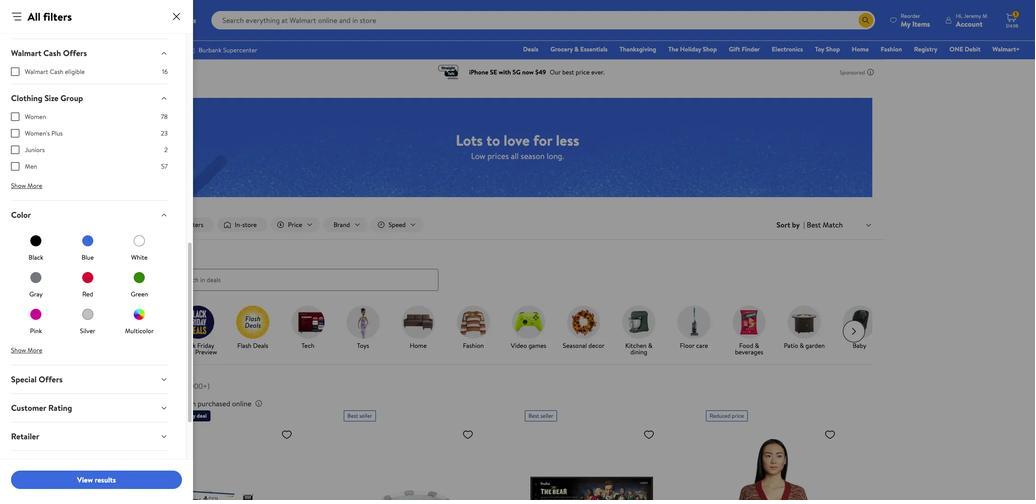 Task type: describe. For each thing, give the bounding box(es) containing it.
plus
[[51, 129, 63, 138]]

electronics link
[[768, 44, 808, 54]]

black friday deal
[[167, 412, 207, 420]]

1 vertical spatial fashion
[[463, 341, 484, 350]]

walmart image
[[15, 13, 75, 28]]

debit
[[966, 45, 981, 54]]

food & beverages image
[[733, 306, 766, 339]]

shop inside the toy shop 'link'
[[827, 45, 841, 54]]

black friday deals preview
[[178, 341, 217, 357]]

cash for offers
[[43, 47, 61, 59]]

by
[[793, 220, 800, 230]]

kitchen & dining link
[[616, 306, 663, 357]]

best for saluspa 77" x 26" hollywood 240 gal. inflatable hot tub with led lights, 104f max temperature image on the left bottom of the page
[[348, 412, 358, 420]]

deals right the flash
[[253, 341, 269, 350]]

add to favorites list, playstation 5 disc console - marvel's spider-man 2 bundle image
[[282, 429, 293, 441]]

close panel image
[[171, 11, 182, 22]]

when
[[179, 399, 196, 409]]

holiday
[[681, 45, 702, 54]]

walmart+
[[993, 45, 1021, 54]]

gray button
[[28, 270, 44, 299]]

Walmart Site-Wide search field
[[211, 11, 876, 29]]

availability group
[[11, 22, 168, 39]]

16
[[162, 67, 168, 76]]

red
[[82, 290, 93, 299]]

23
[[161, 129, 168, 138]]

all filters inside 'button'
[[178, 220, 204, 230]]

filters inside dialog
[[43, 9, 72, 24]]

patio & garden image
[[788, 306, 822, 339]]

Search in deals search field
[[161, 269, 439, 291]]

in-store button
[[217, 218, 267, 232]]

men
[[25, 162, 37, 171]]

green
[[131, 290, 148, 299]]

games
[[529, 341, 547, 350]]

floor
[[681, 341, 695, 350]]

patio & garden link
[[781, 306, 829, 351]]

show more button for clothing size group
[[4, 178, 50, 193]]

color group
[[11, 229, 168, 339]]

one debit link
[[946, 44, 986, 54]]

sort and filter section element
[[150, 210, 886, 240]]

lots to love for less. low prices all season long. image
[[163, 98, 873, 197]]

0 horizontal spatial home
[[410, 341, 427, 350]]

flash deals link
[[229, 306, 277, 351]]

one debit
[[950, 45, 981, 54]]

silver
[[80, 327, 95, 336]]

show more button for color
[[4, 343, 50, 358]]

shop inside the holiday shop link
[[703, 45, 718, 54]]

to
[[487, 130, 501, 150]]

food & beverages link
[[726, 306, 774, 357]]

black friday deals preview link
[[174, 306, 222, 357]]

0 horizontal spatial fashion link
[[450, 306, 498, 351]]

add to favorites list, vizio 50" class v-series 4k uhd led smart tv v505-j09 image
[[644, 429, 655, 441]]

women's
[[25, 129, 50, 138]]

grocery & essentials
[[551, 45, 608, 54]]

silver button
[[79, 306, 96, 336]]

gifting
[[11, 460, 37, 471]]

Search search field
[[211, 11, 876, 29]]

best seller for vizio 50" class v-series 4k uhd led smart tv v505-j09 image on the right bottom
[[529, 412, 554, 420]]

walmart cash offers button
[[4, 39, 175, 67]]

offers inside special offers "dropdown button"
[[39, 374, 63, 385]]

view results
[[77, 475, 116, 485]]

baby link
[[836, 306, 884, 351]]

view
[[77, 475, 93, 485]]

dining
[[631, 348, 648, 357]]

next slide for chipmodulewithimages list image
[[844, 320, 866, 343]]

kitchen
[[626, 341, 647, 350]]

patio & garden
[[785, 341, 826, 350]]

clothing size group group
[[11, 112, 168, 178]]

season
[[521, 150, 545, 162]]

seasonal decor link
[[560, 306, 608, 351]]

video games image
[[512, 306, 546, 339]]

clothing
[[11, 92, 42, 104]]

deals link
[[519, 44, 543, 54]]

fashion image
[[457, 306, 490, 339]]

walmart cash offers
[[11, 47, 87, 59]]

grocery & essentials link
[[547, 44, 612, 54]]

toy shop link
[[812, 44, 845, 54]]

kitchen & dining
[[626, 341, 653, 357]]

& for beverages
[[756, 341, 760, 350]]

more for color
[[28, 346, 42, 355]]

seasonal
[[563, 341, 587, 350]]

green button
[[131, 270, 148, 299]]

(1000+)
[[185, 381, 210, 391]]

special
[[11, 374, 37, 385]]

gift
[[730, 45, 741, 54]]

red button
[[79, 270, 96, 299]]

essentials
[[581, 45, 608, 54]]

tech image
[[292, 306, 325, 339]]

tech
[[302, 341, 315, 350]]

more for clothing size group
[[28, 181, 42, 190]]

deal
[[197, 412, 207, 420]]

toy
[[816, 45, 825, 54]]

finder
[[742, 45, 761, 54]]

seller for saluspa 77" x 26" hollywood 240 gal. inflatable hot tub with led lights, 104f max temperature image on the left bottom of the page
[[360, 412, 373, 420]]

filters inside 'button'
[[187, 220, 204, 230]]

0 horizontal spatial home link
[[395, 306, 443, 351]]

blue
[[82, 253, 94, 262]]

rating
[[48, 403, 72, 414]]

friday for deal
[[181, 412, 196, 420]]

special offers button
[[4, 366, 175, 394]]

patio
[[785, 341, 799, 350]]

toy shop
[[816, 45, 841, 54]]

less
[[556, 130, 580, 150]]

results
[[95, 475, 116, 485]]

all filters inside dialog
[[28, 9, 72, 24]]

seller for vizio 50" class v-series 4k uhd led smart tv v505-j09 image on the right bottom
[[541, 412, 554, 420]]

& for essentials
[[575, 45, 579, 54]]

0 vertical spatial fashion
[[882, 45, 903, 54]]

walmart for walmart cash offers
[[11, 47, 41, 59]]

reduced
[[710, 412, 731, 420]]

gift finder link
[[725, 44, 765, 54]]

tech link
[[284, 306, 332, 351]]

white
[[131, 253, 148, 262]]

walmart+ link
[[989, 44, 1025, 54]]

decor
[[589, 341, 605, 350]]

friday for deals
[[197, 341, 215, 350]]



Task type: vqa. For each thing, say whether or not it's contained in the screenshot.


Task type: locate. For each thing, give the bounding box(es) containing it.
& right patio at the right bottom
[[800, 341, 805, 350]]

color button
[[4, 201, 175, 229]]

deals left grocery
[[524, 45, 539, 54]]

1 best from the left
[[348, 412, 358, 420]]

None search field
[[150, 251, 886, 291]]

1
[[1016, 10, 1018, 18]]

1 vertical spatial black
[[181, 341, 196, 350]]

1 vertical spatial walmart
[[25, 67, 48, 76]]

home link
[[849, 44, 874, 54], [395, 306, 443, 351]]

seasonal decor image
[[568, 306, 601, 339]]

reduced price
[[710, 412, 745, 420]]

customer rating
[[11, 403, 72, 414]]

2
[[164, 145, 168, 155]]

1 show from the top
[[11, 181, 26, 190]]

1 horizontal spatial best
[[529, 412, 540, 420]]

video
[[511, 341, 527, 350]]

0 horizontal spatial filters
[[43, 9, 72, 24]]

home image
[[402, 306, 435, 339]]

friday down when
[[181, 412, 196, 420]]

show down men
[[11, 181, 26, 190]]

& inside food & beverages
[[756, 341, 760, 350]]

best seller
[[348, 412, 373, 420], [529, 412, 554, 420]]

1 vertical spatial all
[[178, 220, 186, 230]]

1 vertical spatial home
[[410, 341, 427, 350]]

2 horizontal spatial black
[[181, 341, 196, 350]]

show more for color
[[11, 346, 42, 355]]

1 vertical spatial show
[[11, 346, 26, 355]]

2 best from the left
[[529, 412, 540, 420]]

0 vertical spatial show
[[11, 181, 26, 190]]

0 horizontal spatial black
[[29, 253, 43, 262]]

cash inside dropdown button
[[43, 47, 61, 59]]

1 shop from the left
[[703, 45, 718, 54]]

all inside dialog
[[28, 9, 41, 24]]

deals up price
[[161, 379, 183, 392]]

deals
[[524, 45, 539, 54], [253, 341, 269, 350], [178, 348, 194, 357], [161, 379, 183, 392]]

all
[[511, 150, 519, 162]]

multicolor button
[[125, 306, 154, 336]]

0 vertical spatial filters
[[43, 9, 72, 24]]

1 horizontal spatial fashion
[[882, 45, 903, 54]]

add to favorites list, saluspa 77" x 26" hollywood 240 gal. inflatable hot tub with led lights, 104f max temperature image
[[463, 429, 474, 441]]

0 horizontal spatial fashion
[[463, 341, 484, 350]]

0 vertical spatial offers
[[63, 47, 87, 59]]

57
[[161, 162, 168, 171]]

friday inside 'black friday deals preview'
[[197, 341, 215, 350]]

1 horizontal spatial home link
[[849, 44, 874, 54]]

all inside 'button'
[[178, 220, 186, 230]]

0 horizontal spatial best seller
[[348, 412, 373, 420]]

1 vertical spatial all filters
[[178, 220, 204, 230]]

baby
[[853, 341, 867, 350]]

show more down men
[[11, 181, 42, 190]]

best seller for saluspa 77" x 26" hollywood 240 gal. inflatable hot tub with led lights, 104f max temperature image on the left bottom of the page
[[348, 412, 373, 420]]

filters left in-
[[187, 220, 204, 230]]

shop right holiday
[[703, 45, 718, 54]]

saluspa 77" x 26" hollywood 240 gal. inflatable hot tub with led lights, 104f max temperature image
[[344, 425, 478, 501]]

1 horizontal spatial friday
[[197, 341, 215, 350]]

2 show from the top
[[11, 346, 26, 355]]

the holiday shop
[[669, 45, 718, 54]]

0 vertical spatial show more button
[[4, 178, 50, 193]]

lots to love for less low prices all season long.
[[456, 130, 580, 162]]

retailer button
[[4, 423, 175, 451]]

clothing size group button
[[4, 84, 175, 112]]

home
[[853, 45, 870, 54], [410, 341, 427, 350]]

video games link
[[505, 306, 553, 351]]

all filters button
[[161, 218, 214, 232]]

fashion left registry link
[[882, 45, 903, 54]]

toys link
[[339, 306, 387, 351]]

the
[[669, 45, 679, 54]]

kitchen and dining image
[[623, 306, 656, 339]]

grocery
[[551, 45, 573, 54]]

black for black friday deal
[[167, 412, 180, 420]]

in-
[[235, 220, 243, 230]]

add to favorites list, 99 jane street women's v-neck cardigan sweater with long sleeves, midweight, sizes s-xxxl image
[[825, 429, 836, 441]]

0 vertical spatial fashion link
[[877, 44, 907, 54]]

black for black friday deals preview
[[181, 341, 196, 350]]

cash up walmart cash eligible
[[43, 47, 61, 59]]

None checkbox
[[11, 68, 19, 76], [11, 113, 19, 121], [11, 68, 19, 76], [11, 113, 19, 121]]

2 vertical spatial black
[[167, 412, 180, 420]]

1 horizontal spatial fashion link
[[877, 44, 907, 54]]

&
[[575, 45, 579, 54], [649, 341, 653, 350], [756, 341, 760, 350], [800, 341, 805, 350]]

friday down the black friday deals "image"
[[197, 341, 215, 350]]

home up sponsored
[[853, 45, 870, 54]]

customer
[[11, 403, 46, 414]]

more down pink
[[28, 346, 42, 355]]

flash
[[237, 341, 252, 350]]

0 vertical spatial all filters
[[28, 9, 72, 24]]

sort
[[777, 220, 791, 230]]

deals inside 'black friday deals preview'
[[178, 348, 194, 357]]

registry
[[915, 45, 938, 54]]

price
[[161, 399, 177, 409]]

beverages
[[736, 348, 764, 357]]

offers right special
[[39, 374, 63, 385]]

customer rating button
[[4, 394, 175, 422]]

2 shop from the left
[[827, 45, 841, 54]]

cash left eligible
[[50, 67, 63, 76]]

show more button down pink
[[4, 343, 50, 358]]

show more button down men
[[4, 178, 50, 193]]

more down men
[[28, 181, 42, 190]]

gift finder
[[730, 45, 761, 54]]

retailer
[[11, 431, 39, 443]]

toys image
[[347, 306, 380, 339]]

1 horizontal spatial seller
[[541, 412, 554, 420]]

2 seller from the left
[[541, 412, 554, 420]]

black
[[29, 253, 43, 262], [181, 341, 196, 350], [167, 412, 180, 420]]

price
[[733, 412, 745, 420]]

1 more from the top
[[28, 181, 42, 190]]

all filters
[[28, 9, 72, 24], [178, 220, 204, 230]]

black up gray 'button'
[[29, 253, 43, 262]]

& right grocery
[[575, 45, 579, 54]]

show more for clothing size group
[[11, 181, 42, 190]]

offers inside walmart cash offers dropdown button
[[63, 47, 87, 59]]

1 vertical spatial filters
[[187, 220, 204, 230]]

food
[[740, 341, 754, 350]]

garden
[[806, 341, 826, 350]]

black down price
[[167, 412, 180, 420]]

in-store
[[235, 220, 257, 230]]

None checkbox
[[11, 129, 19, 138], [11, 146, 19, 154], [11, 162, 19, 171], [11, 129, 19, 138], [11, 146, 19, 154], [11, 162, 19, 171]]

prices
[[488, 150, 509, 162]]

1 horizontal spatial filters
[[187, 220, 204, 230]]

offers up eligible
[[63, 47, 87, 59]]

1 best seller from the left
[[348, 412, 373, 420]]

flash deals
[[237, 341, 269, 350]]

show more button
[[4, 178, 50, 193], [4, 343, 50, 358]]

1 vertical spatial cash
[[50, 67, 63, 76]]

1 show more from the top
[[11, 181, 42, 190]]

1 vertical spatial friday
[[181, 412, 196, 420]]

1 horizontal spatial shop
[[827, 45, 841, 54]]

1 vertical spatial show more button
[[4, 343, 50, 358]]

for
[[534, 130, 553, 150]]

group
[[61, 92, 83, 104]]

0 vertical spatial cash
[[43, 47, 61, 59]]

friday
[[197, 341, 215, 350], [181, 412, 196, 420]]

78
[[161, 112, 168, 121]]

1 seller from the left
[[360, 412, 373, 420]]

thanksgiving
[[620, 45, 657, 54]]

black inside button
[[29, 253, 43, 262]]

fashion down the fashion image
[[463, 341, 484, 350]]

floor care
[[681, 341, 709, 350]]

view results button
[[11, 471, 182, 489]]

video games
[[511, 341, 547, 350]]

show for color
[[11, 346, 26, 355]]

1 show more button from the top
[[4, 178, 50, 193]]

& right the food
[[756, 341, 760, 350]]

0 vertical spatial walmart
[[11, 47, 41, 59]]

vizio 50" class v-series 4k uhd led smart tv v505-j09 image
[[525, 425, 659, 501]]

1 horizontal spatial all
[[178, 220, 186, 230]]

black friday deals image
[[181, 306, 214, 339]]

walmart down walmart cash offers
[[25, 67, 48, 76]]

thanksgiving link
[[616, 44, 661, 54]]

1 vertical spatial home link
[[395, 306, 443, 351]]

flash deals image
[[236, 306, 270, 339]]

2 best seller from the left
[[529, 412, 554, 420]]

walmart up walmart cash eligible
[[11, 47, 41, 59]]

0 vertical spatial home link
[[849, 44, 874, 54]]

2 show more from the top
[[11, 346, 42, 355]]

store
[[243, 220, 257, 230]]

1 vertical spatial more
[[28, 346, 42, 355]]

black inside 'black friday deals preview'
[[181, 341, 196, 350]]

& right dining
[[649, 341, 653, 350]]

0 vertical spatial show more
[[11, 181, 42, 190]]

walmart for walmart cash eligible
[[25, 67, 48, 76]]

home down home image
[[410, 341, 427, 350]]

0 vertical spatial black
[[29, 253, 43, 262]]

show up special
[[11, 346, 26, 355]]

pink button
[[28, 306, 44, 336]]

1 vertical spatial show more
[[11, 346, 42, 355]]

& inside kitchen & dining
[[649, 341, 653, 350]]

baby image
[[844, 306, 877, 339]]

one
[[950, 45, 964, 54]]

floor care link
[[671, 306, 719, 351]]

0 vertical spatial home
[[853, 45, 870, 54]]

2 more from the top
[[28, 346, 42, 355]]

0 vertical spatial all
[[28, 9, 41, 24]]

black down the black friday deals "image"
[[181, 341, 196, 350]]

99 jane street women's v-neck cardigan sweater with long sleeves, midweight, sizes s-xxxl image
[[707, 425, 840, 501]]

0 horizontal spatial friday
[[181, 412, 196, 420]]

shop right toy
[[827, 45, 841, 54]]

show for clothing size group
[[11, 181, 26, 190]]

1 horizontal spatial home
[[853, 45, 870, 54]]

0 horizontal spatial all filters
[[28, 9, 72, 24]]

filters up walmart cash offers
[[43, 9, 72, 24]]

0 vertical spatial more
[[28, 181, 42, 190]]

cash for eligible
[[50, 67, 63, 76]]

1 horizontal spatial all filters
[[178, 220, 204, 230]]

|
[[804, 220, 806, 230]]

deals left preview
[[178, 348, 194, 357]]

0 horizontal spatial best
[[348, 412, 358, 420]]

juniors
[[25, 145, 45, 155]]

1 $14.98
[[1007, 10, 1019, 29]]

registry link
[[911, 44, 942, 54]]

0 horizontal spatial seller
[[360, 412, 373, 420]]

color
[[11, 209, 31, 221]]

black for black
[[29, 253, 43, 262]]

fashion link
[[877, 44, 907, 54], [450, 306, 498, 351]]

best for vizio 50" class v-series 4k uhd led smart tv v505-j09 image on the right bottom
[[529, 412, 540, 420]]

food & beverages
[[736, 341, 764, 357]]

floorcare image
[[678, 306, 711, 339]]

playstation 5 disc console - marvel's spider-man 2 bundle image
[[163, 425, 296, 501]]

& for garden
[[800, 341, 805, 350]]

show more
[[11, 181, 42, 190], [11, 346, 42, 355]]

purchased
[[198, 399, 230, 409]]

& for dining
[[649, 341, 653, 350]]

walmart inside walmart cash offers dropdown button
[[11, 47, 41, 59]]

white button
[[131, 233, 148, 262]]

0 horizontal spatial all
[[28, 9, 41, 24]]

legal information image
[[255, 400, 263, 407]]

deals (1000+)
[[161, 379, 210, 392]]

special offers
[[11, 374, 63, 385]]

1 horizontal spatial black
[[167, 412, 180, 420]]

2 show more button from the top
[[4, 343, 50, 358]]

show more down pink
[[11, 346, 42, 355]]

$14.98
[[1007, 23, 1019, 29]]

all filters dialog
[[0, 0, 193, 501]]

1 horizontal spatial best seller
[[529, 412, 554, 420]]

1 vertical spatial fashion link
[[450, 306, 498, 351]]

1 vertical spatial offers
[[39, 374, 63, 385]]

0 horizontal spatial shop
[[703, 45, 718, 54]]

women
[[25, 112, 46, 121]]

clothing size group
[[11, 92, 83, 104]]

cash
[[43, 47, 61, 59], [50, 67, 63, 76]]

care
[[697, 341, 709, 350]]

0 vertical spatial friday
[[197, 341, 215, 350]]

offers
[[63, 47, 87, 59], [39, 374, 63, 385]]



